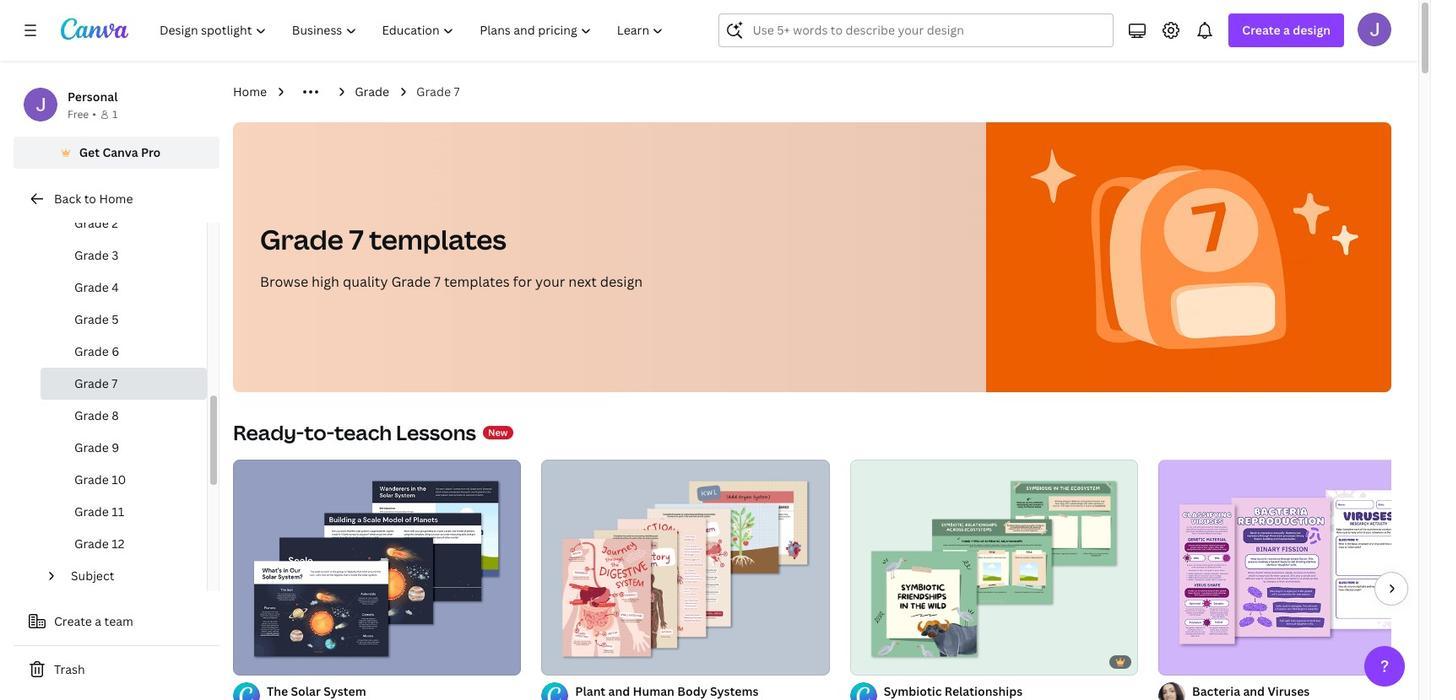 Task type: vqa. For each thing, say whether or not it's contained in the screenshot.
Bob Builder B0Bth3Builder2K23@Gmail.Com at the top left of the page
no



Task type: describe. For each thing, give the bounding box(es) containing it.
5
[[112, 312, 119, 328]]

Search search field
[[753, 14, 1103, 46]]

create for create a design
[[1242, 22, 1281, 38]]

back to home
[[54, 191, 133, 207]]

back to home link
[[14, 182, 220, 216]]

viruses
[[1268, 684, 1310, 700]]

human
[[633, 684, 674, 700]]

team
[[104, 614, 133, 630]]

trash
[[54, 662, 85, 678]]

subject button
[[64, 561, 197, 593]]

grade 12 link
[[41, 529, 207, 561]]

create a team
[[54, 614, 133, 630]]

plant and human body systems
[[575, 684, 758, 700]]

0 horizontal spatial home
[[99, 191, 133, 207]]

grade 8
[[74, 408, 119, 424]]

11
[[112, 504, 124, 520]]

7 down grade 7 templates
[[434, 273, 441, 291]]

7 up 8
[[112, 376, 118, 392]]

teach
[[334, 419, 392, 447]]

symbiotic
[[884, 684, 942, 700]]

bacteria and viruses image
[[1158, 460, 1431, 676]]

trash link
[[14, 653, 220, 687]]

grade 2
[[74, 215, 118, 231]]

2
[[112, 215, 118, 231]]

symbiotic relationships image
[[850, 460, 1138, 676]]

grade 3 link
[[41, 240, 207, 272]]

for
[[513, 273, 532, 291]]

1 vertical spatial templates
[[444, 273, 510, 291]]

to-
[[304, 419, 334, 447]]

pro
[[141, 144, 161, 160]]

browse high quality grade 7 templates for your next design
[[260, 273, 643, 291]]

grade 9
[[74, 440, 119, 456]]

9
[[112, 440, 119, 456]]

grade 7 templates
[[260, 221, 506, 257]]

bacteria and viruses link
[[1192, 683, 1431, 701]]

to
[[84, 191, 96, 207]]

grade 9 link
[[41, 432, 207, 464]]

•
[[92, 107, 96, 122]]

grade 5
[[74, 312, 119, 328]]

back
[[54, 191, 81, 207]]

grade 5 link
[[41, 304, 207, 336]]

solar
[[291, 684, 321, 700]]

0 horizontal spatial design
[[600, 273, 643, 291]]

and for bacteria
[[1243, 684, 1265, 700]]

lessons
[[396, 419, 476, 447]]

symbiotic relationships
[[884, 684, 1023, 700]]

jacob simon image
[[1358, 13, 1391, 46]]

create for create a team
[[54, 614, 92, 630]]

canva
[[102, 144, 138, 160]]

design inside dropdown button
[[1293, 22, 1331, 38]]

grade 10
[[74, 472, 126, 488]]

1 horizontal spatial home
[[233, 84, 267, 100]]

the solar system image
[[233, 460, 521, 676]]

create a design
[[1242, 22, 1331, 38]]

bacteria
[[1192, 684, 1240, 700]]

12
[[112, 536, 125, 552]]

4
[[112, 279, 119, 295]]

personal
[[68, 89, 118, 105]]

create a design button
[[1229, 14, 1344, 47]]

a for design
[[1283, 22, 1290, 38]]



Task type: locate. For each thing, give the bounding box(es) containing it.
templates left for
[[444, 273, 510, 291]]

grade 4
[[74, 279, 119, 295]]

systems
[[710, 684, 758, 700]]

the
[[267, 684, 288, 700]]

and for plant
[[608, 684, 630, 700]]

1 and from the left
[[608, 684, 630, 700]]

plant and human body systems link
[[575, 683, 830, 701]]

0 vertical spatial grade 7
[[416, 84, 460, 100]]

grade 12
[[74, 536, 125, 552]]

a inside button
[[95, 614, 101, 630]]

10
[[112, 472, 126, 488]]

grade 6 link
[[41, 336, 207, 368]]

1 vertical spatial a
[[95, 614, 101, 630]]

grade 10 link
[[41, 464, 207, 496]]

create inside dropdown button
[[1242, 22, 1281, 38]]

0 horizontal spatial and
[[608, 684, 630, 700]]

browse
[[260, 273, 308, 291]]

subject
[[71, 568, 114, 584]]

new
[[488, 426, 508, 439]]

get canva pro button
[[14, 137, 220, 169]]

ready-to-teach lessons
[[233, 419, 476, 447]]

grade 8 link
[[41, 400, 207, 432]]

the solar system
[[267, 684, 366, 700]]

get canva pro
[[79, 144, 161, 160]]

high
[[312, 273, 339, 291]]

1
[[112, 107, 118, 122]]

body
[[677, 684, 707, 700]]

7 down top level navigation "element"
[[454, 84, 460, 100]]

grade 7
[[416, 84, 460, 100], [74, 376, 118, 392]]

0 horizontal spatial grade 7
[[74, 376, 118, 392]]

home link
[[233, 83, 267, 101]]

grade inside "link"
[[74, 536, 109, 552]]

grade 4 link
[[41, 272, 207, 304]]

bacteria and viruses
[[1192, 684, 1310, 700]]

the solar system link
[[267, 683, 521, 701]]

plant and human body systems image
[[541, 460, 830, 676]]

grade 7 up grade 8
[[74, 376, 118, 392]]

2 and from the left
[[1243, 684, 1265, 700]]

grade
[[355, 84, 389, 100], [416, 84, 451, 100], [74, 215, 109, 231], [260, 221, 343, 257], [74, 247, 109, 263], [391, 273, 431, 291], [74, 279, 109, 295], [74, 312, 109, 328], [74, 344, 109, 360], [74, 376, 109, 392], [74, 408, 109, 424], [74, 440, 109, 456], [74, 472, 109, 488], [74, 504, 109, 520], [74, 536, 109, 552]]

1 vertical spatial create
[[54, 614, 92, 630]]

relationships
[[945, 684, 1023, 700]]

templates up 'browse high quality grade 7 templates for your next design'
[[369, 221, 506, 257]]

and left viruses
[[1243, 684, 1265, 700]]

design left 'jacob simon' icon
[[1293, 22, 1331, 38]]

and
[[608, 684, 630, 700], [1243, 684, 1265, 700]]

a inside dropdown button
[[1283, 22, 1290, 38]]

1 vertical spatial grade 7
[[74, 376, 118, 392]]

symbiotic relationships link
[[884, 683, 1138, 701]]

0 vertical spatial create
[[1242, 22, 1281, 38]]

1 horizontal spatial create
[[1242, 22, 1281, 38]]

grade 11 link
[[41, 496, 207, 529]]

1 horizontal spatial grade 7
[[416, 84, 460, 100]]

ready-
[[233, 419, 304, 447]]

1 vertical spatial home
[[99, 191, 133, 207]]

quality
[[343, 273, 388, 291]]

system
[[324, 684, 366, 700]]

free •
[[68, 107, 96, 122]]

home
[[233, 84, 267, 100], [99, 191, 133, 207]]

free
[[68, 107, 89, 122]]

create
[[1242, 22, 1281, 38], [54, 614, 92, 630]]

grade 7 down top level navigation "element"
[[416, 84, 460, 100]]

1 horizontal spatial a
[[1283, 22, 1290, 38]]

and right plant
[[608, 684, 630, 700]]

3
[[112, 247, 119, 263]]

1 horizontal spatial and
[[1243, 684, 1265, 700]]

your
[[535, 273, 565, 291]]

grade 3
[[74, 247, 119, 263]]

create a team button
[[14, 605, 220, 639]]

7 up quality
[[349, 221, 364, 257]]

0 vertical spatial home
[[233, 84, 267, 100]]

templates
[[369, 221, 506, 257], [444, 273, 510, 291]]

create inside button
[[54, 614, 92, 630]]

None search field
[[719, 14, 1114, 47]]

0 horizontal spatial a
[[95, 614, 101, 630]]

top level navigation element
[[149, 14, 678, 47]]

plant
[[575, 684, 605, 700]]

7
[[454, 84, 460, 100], [349, 221, 364, 257], [434, 273, 441, 291], [112, 376, 118, 392]]

0 vertical spatial design
[[1293, 22, 1331, 38]]

8
[[112, 408, 119, 424]]

6
[[112, 344, 119, 360]]

0 vertical spatial a
[[1283, 22, 1290, 38]]

design
[[1293, 22, 1331, 38], [600, 273, 643, 291]]

grade 2 link
[[41, 208, 207, 240]]

0 vertical spatial templates
[[369, 221, 506, 257]]

get
[[79, 144, 100, 160]]

a
[[1283, 22, 1290, 38], [95, 614, 101, 630]]

1 horizontal spatial design
[[1293, 22, 1331, 38]]

0 horizontal spatial create
[[54, 614, 92, 630]]

design right next
[[600, 273, 643, 291]]

1 vertical spatial design
[[600, 273, 643, 291]]

grade 6
[[74, 344, 119, 360]]

grade 11
[[74, 504, 124, 520]]

a for team
[[95, 614, 101, 630]]

next
[[568, 273, 597, 291]]



